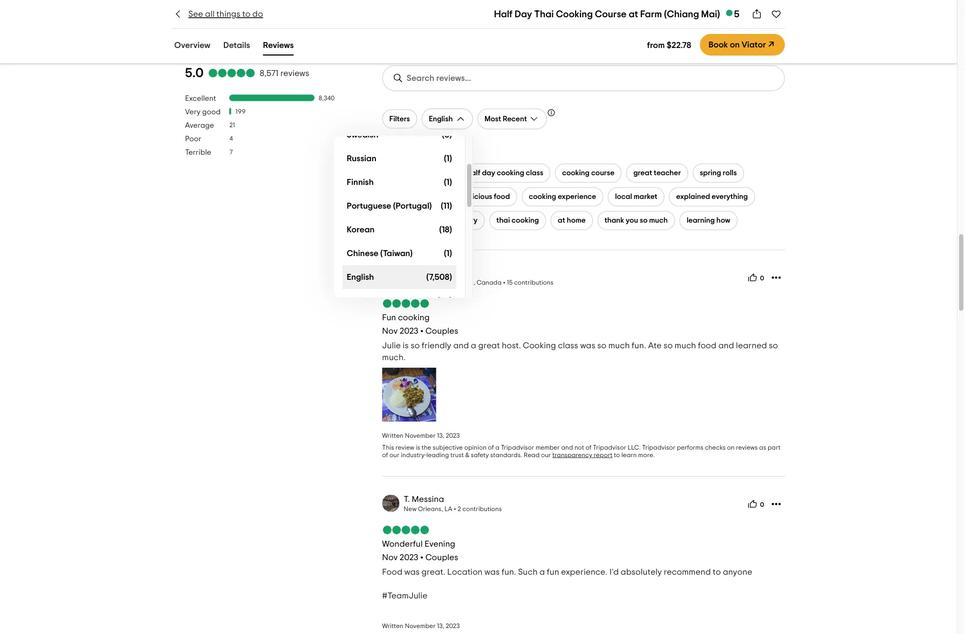 Task type: describe. For each thing, give the bounding box(es) containing it.
2 written from the top
[[382, 624, 404, 630]]

nov for wonderful evening nov 2023 • couples
[[382, 554, 398, 563]]

details button
[[221, 38, 252, 56]]

more.
[[639, 453, 655, 459]]

0 horizontal spatial fun.
[[502, 569, 517, 577]]

member
[[536, 445, 560, 452]]

see
[[188, 10, 203, 18]]

from $22.78
[[648, 41, 692, 49]]

the
[[422, 445, 432, 452]]

cooking experience button
[[522, 188, 604, 207]]

viator
[[742, 40, 767, 49]]

food inside julie is so friendly and a great host. cooking class was so much fun. ate so much food and learned so much.
[[699, 342, 717, 351]]

learned
[[737, 342, 768, 351]]

part
[[768, 445, 781, 452]]

a for fun.
[[540, 569, 545, 577]]

book on viator link
[[700, 34, 786, 56]]

experience for cooking experience
[[558, 193, 597, 201]]

everything
[[712, 193, 749, 201]]

(1) for russian
[[444, 155, 452, 163]]

1 horizontal spatial was
[[485, 569, 500, 577]]

fry
[[469, 217, 478, 225]]

8,340
[[319, 95, 335, 102]]

see all things to do link
[[172, 8, 263, 20]]

subjective
[[433, 445, 463, 452]]

cooking up thai cooking button
[[529, 193, 557, 201]]

5.0 of 5 bubbles image for fun cooking
[[382, 300, 430, 308]]

portuguese
[[347, 202, 392, 211]]

so left friendly
[[411, 342, 420, 351]]

2 written november 13, 2023 from the top
[[382, 624, 460, 630]]

option containing swedish
[[343, 123, 457, 147]]

tab list containing reviews
[[159, 12, 798, 40]]

good
[[202, 108, 221, 116]]

0 vertical spatial reviews
[[174, 18, 220, 31]]

so left ate
[[598, 342, 607, 351]]

2023 inside wonderful evening nov 2023 • couples
[[400, 554, 419, 563]]

transparency report link
[[553, 453, 613, 459]]

(11)
[[441, 202, 452, 211]]

very
[[185, 108, 201, 116]]

1 written november 13, 2023 from the top
[[382, 433, 460, 440]]

(7,508)
[[427, 273, 452, 282]]

fun
[[382, 314, 396, 322]]

0 button for julie is so friendly and a great host. cooking class was so much fun. ate so much food and learned so much.
[[745, 270, 768, 287]]

5.0 of 5 bubbles image for wonderful evening
[[382, 527, 430, 535]]

Search search field
[[407, 73, 497, 84]]

soup
[[427, 193, 443, 201]]

q&a button
[[231, 14, 263, 37]]

couples for evening
[[426, 554, 459, 563]]

rolls
[[723, 170, 737, 177]]

report
[[594, 453, 613, 459]]

stir fry button
[[449, 211, 485, 231]]

is inside this review is the subjective opinion of a tripadvisor member and not of tripadvisor llc. tripadvisor performs checks on reviews as part of our industry-leading trust & safety standards. read our
[[416, 445, 421, 452]]

you
[[626, 217, 639, 225]]

details
[[224, 41, 250, 49]]

option containing russian
[[343, 147, 457, 171]]

filters button
[[382, 109, 418, 129]]

1 november from the top
[[405, 433, 436, 440]]

contributions inside t. messina new orleans, la 2 contributions
[[463, 507, 502, 513]]

(6)
[[442, 131, 452, 139]]

much inside button
[[650, 217, 668, 225]]

1 horizontal spatial to
[[614, 453, 620, 459]]

how
[[717, 217, 731, 225]]

explained
[[677, 193, 711, 201]]

most recent
[[485, 115, 527, 123]]

option containing korean
[[343, 218, 457, 242]]

as
[[760, 445, 767, 452]]

open options menu image
[[772, 273, 782, 284]]

julie
[[382, 342, 401, 351]]

popular mentions
[[382, 148, 450, 156]]

host.
[[502, 342, 521, 351]]

stir fry
[[456, 217, 478, 225]]

transparency report to learn more.
[[553, 453, 655, 459]]

industry-
[[401, 453, 427, 459]]

so right learned
[[769, 342, 779, 351]]

and inside this review is the subjective opinion of a tripadvisor member and not of tripadvisor llc. tripadvisor performs checks on reviews as part of our industry-leading trust & safety standards. read our
[[562, 445, 573, 452]]

explained everything
[[677, 193, 749, 201]]

portuguese (portugal)
[[347, 202, 432, 211]]

performs
[[677, 445, 704, 452]]

from
[[648, 41, 665, 49]]

on inside this review is the subjective opinion of a tripadvisor member and not of tripadvisor llc. tripadvisor performs checks on reviews as part of our industry-leading trust & safety standards. read our
[[728, 445, 735, 452]]

great for great experience
[[390, 170, 409, 177]]

great experience button
[[382, 164, 456, 183]]

half day thai cooking course at farm (chiang mai)
[[494, 9, 721, 19]]

italian
[[347, 297, 372, 306]]

home
[[567, 217, 586, 225]]

finnish
[[347, 178, 374, 187]]

russian
[[347, 155, 377, 163]]

overview button
[[172, 38, 213, 56]]

cooking course button
[[555, 164, 622, 183]]

chinese (taiwan)
[[347, 250, 413, 258]]

class inside julie is so friendly and a great host. cooking class was so much fun. ate so much food and learned so much.
[[558, 342, 579, 351]]

checks
[[705, 445, 726, 452]]

evening
[[425, 540, 456, 549]]

trust
[[451, 453, 464, 459]]

half day cooking class
[[467, 170, 544, 177]]

at inside at home button
[[558, 217, 566, 225]]

such
[[518, 569, 538, 577]]

llc.
[[628, 445, 641, 452]]

leading
[[427, 453, 449, 459]]

option containing italian
[[343, 290, 457, 313]]

1 horizontal spatial reviews
[[263, 41, 294, 49]]

cooking inside julie is so friendly and a great host. cooking class was so much fun. ate so much food and learned so much.
[[523, 342, 556, 351]]

open options menu image
[[772, 500, 782, 510]]

0 horizontal spatial and
[[454, 342, 469, 351]]

terrible
[[185, 149, 211, 156]]

• for cooking
[[421, 327, 424, 336]]

food was great. location was fun. such a fun experience. i'd absolutely recommend to anyone
[[382, 569, 753, 577]]

excellent
[[185, 95, 216, 102]]

experience.
[[562, 569, 608, 577]]

learning how
[[687, 217, 731, 225]]

0 vertical spatial on
[[730, 40, 740, 49]]

half
[[467, 170, 481, 177]]

market
[[634, 193, 658, 201]]

c
[[435, 269, 441, 277]]

absolutely
[[621, 569, 662, 577]]

7
[[230, 149, 233, 156]]

spring rolls button
[[693, 164, 745, 183]]

1 written from the top
[[382, 433, 404, 440]]

0 horizontal spatial was
[[405, 569, 420, 577]]

fun cooking nov 2023 • couples
[[382, 314, 459, 336]]

golden c link
[[404, 269, 441, 277]]

mai)
[[702, 9, 721, 19]]



Task type: vqa. For each thing, say whether or not it's contained in the screenshot.
Cities to the bottom
no



Task type: locate. For each thing, give the bounding box(es) containing it.
(1) down (6)
[[444, 155, 452, 163]]

0 horizontal spatial reviews
[[281, 69, 310, 78]]

1 horizontal spatial english
[[429, 115, 453, 123]]

nov up "food"
[[382, 554, 398, 563]]

la
[[445, 507, 453, 513]]

to left do
[[242, 10, 251, 18]]

0 vertical spatial cooking
[[556, 9, 593, 19]]

columbia,
[[445, 280, 476, 286]]

list box
[[334, 123, 473, 313]]

1 option from the top
[[343, 123, 457, 147]]

1 (1) from the top
[[444, 155, 452, 163]]

1 horizontal spatial experience
[[558, 193, 597, 201]]

average
[[185, 122, 214, 129]]

british
[[426, 280, 444, 286]]

nov inside wonderful evening nov 2023 • couples
[[382, 554, 398, 563]]

0 vertical spatial reviews button
[[172, 14, 223, 37]]

chinese
[[347, 250, 379, 258]]

2 horizontal spatial tripadvisor
[[643, 445, 676, 452]]

2 couples from the top
[[426, 554, 459, 563]]

1 vertical spatial written
[[382, 624, 404, 630]]

2 horizontal spatial of
[[586, 445, 592, 452]]

written november 13, 2023
[[382, 433, 460, 440], [382, 624, 460, 630]]

great.
[[422, 569, 446, 577]]

spring
[[700, 170, 722, 177]]

t. messina new orleans, la 2 contributions
[[404, 496, 502, 513]]

0 horizontal spatial reviews button
[[172, 14, 223, 37]]

share image
[[752, 9, 763, 19]]

nov for fun cooking nov 2023 • couples
[[382, 327, 398, 336]]

reviews
[[174, 18, 220, 31], [263, 41, 294, 49]]

1 vertical spatial 13,
[[437, 624, 445, 630]]

a inside julie is so friendly and a great host. cooking class was so much fun. ate so much food and learned so much.
[[471, 342, 477, 351]]

fun. left such
[[502, 569, 517, 577]]

cooking right host.
[[523, 342, 556, 351]]

couples down the "evening"
[[426, 554, 459, 563]]

great
[[390, 170, 409, 177], [634, 170, 653, 177], [479, 342, 500, 351]]

1 tripadvisor from the left
[[501, 445, 535, 452]]

1 vertical spatial reviews
[[737, 445, 758, 452]]

thank you so much
[[605, 217, 668, 225]]

1 vertical spatial on
[[728, 445, 735, 452]]

0 vertical spatial food
[[494, 193, 510, 201]]

thai cooking button
[[490, 211, 547, 231]]

0 vertical spatial nov
[[382, 327, 398, 336]]

great teacher button
[[627, 164, 689, 183]]

experience up home
[[558, 193, 597, 201]]

soup button
[[419, 188, 450, 207]]

on
[[730, 40, 740, 49], [728, 445, 735, 452]]

couples for cooking
[[426, 327, 459, 336]]

0 horizontal spatial at
[[558, 217, 566, 225]]

0 button left open options menu icon
[[745, 496, 768, 514]]

(taiwan)
[[381, 250, 413, 258]]

learning
[[687, 217, 715, 225]]

1 13, from the top
[[437, 433, 445, 440]]

0 vertical spatial november
[[405, 433, 436, 440]]

1 horizontal spatial our
[[541, 453, 551, 459]]

so right ate
[[664, 342, 673, 351]]

1 vertical spatial reviews button
[[261, 38, 296, 56]]

much right ate
[[675, 342, 697, 351]]

food
[[382, 569, 403, 577]]

0 vertical spatial is
[[403, 342, 409, 351]]

2 horizontal spatial was
[[581, 342, 596, 351]]

a left fun
[[540, 569, 545, 577]]

1 vertical spatial nov
[[382, 554, 398, 563]]

3 (1) from the top
[[444, 250, 452, 258]]

13,
[[437, 433, 445, 440], [437, 624, 445, 630]]

thai
[[535, 9, 554, 19]]

0 vertical spatial written november 13, 2023
[[382, 433, 460, 440]]

great down popular
[[390, 170, 409, 177]]

5.0 of 5 bubbles image
[[208, 69, 256, 78], [382, 300, 430, 308], [382, 527, 430, 535]]

0 horizontal spatial is
[[403, 342, 409, 351]]

1 vertical spatial written november 13, 2023
[[382, 624, 460, 630]]

0
[[761, 276, 765, 282], [761, 503, 765, 509]]

search image
[[393, 73, 404, 84]]

&
[[466, 453, 470, 459]]

filters
[[390, 115, 410, 123]]

1 vertical spatial fun.
[[502, 569, 517, 577]]

2 vertical spatial a
[[540, 569, 545, 577]]

2 horizontal spatial great
[[634, 170, 653, 177]]

1 vertical spatial class
[[558, 342, 579, 351]]

2 • from the top
[[421, 554, 424, 563]]

0 vertical spatial to
[[242, 10, 251, 18]]

1 vertical spatial 5.0 of 5 bubbles image
[[382, 300, 430, 308]]

so
[[640, 217, 648, 225], [411, 342, 420, 351], [598, 342, 607, 351], [664, 342, 673, 351], [769, 342, 779, 351]]

cooking experience
[[529, 193, 597, 201]]

at left farm
[[629, 9, 639, 19]]

option containing english
[[343, 266, 457, 290]]

1 vertical spatial contributions
[[463, 507, 502, 513]]

is inside julie is so friendly and a great host. cooking class was so much fun. ate so much food and learned so much.
[[403, 342, 409, 351]]

things
[[217, 10, 241, 18]]

1 vertical spatial at
[[558, 217, 566, 225]]

tab list
[[159, 12, 798, 40], [159, 36, 309, 58]]

reviews up overview
[[174, 18, 220, 31]]

of right not
[[586, 445, 592, 452]]

cooking
[[556, 9, 593, 19], [523, 342, 556, 351]]

written november 13, 2023 up the
[[382, 433, 460, 440]]

not
[[575, 445, 585, 452]]

0 for food was great. location was fun. such a fun experience. i'd absolutely recommend to anyone
[[761, 503, 765, 509]]

nov down fun
[[382, 327, 398, 336]]

2 vertical spatial (1)
[[444, 250, 452, 258]]

(portugal)
[[393, 202, 432, 211]]

review
[[396, 445, 415, 452]]

fun. inside julie is so friendly and a great host. cooking class was so much fun. ate so much food and learned so much.
[[632, 342, 647, 351]]

class inside half day cooking class button
[[526, 170, 544, 177]]

0 horizontal spatial to
[[242, 10, 251, 18]]

fun
[[547, 569, 560, 577]]

list box containing swedish
[[334, 123, 473, 313]]

see full review image image
[[382, 368, 436, 422]]

option containing portuguese (portugal)
[[343, 195, 457, 218]]

1 vertical spatial experience
[[558, 193, 597, 201]]

4 option from the top
[[343, 195, 457, 218]]

november down #teamjulie
[[405, 624, 436, 630]]

0 horizontal spatial much
[[609, 342, 630, 351]]

on right book
[[730, 40, 740, 49]]

november
[[405, 433, 436, 440], [405, 624, 436, 630]]

english up (6)
[[429, 115, 453, 123]]

0 button for food was great. location was fun. such a fun experience. i'd absolutely recommend to anyone
[[745, 496, 768, 514]]

1 our from the left
[[390, 453, 400, 459]]

to left learn at the bottom
[[614, 453, 620, 459]]

julie is so friendly and a great host. cooking class was so much fun. ate so much food and learned so much.
[[382, 342, 779, 362]]

wonderful evening link
[[382, 540, 456, 549]]

0 horizontal spatial experience
[[410, 170, 449, 177]]

1 vertical spatial a
[[496, 445, 500, 452]]

2 vertical spatial 5.0 of 5 bubbles image
[[382, 527, 430, 535]]

2 november from the top
[[405, 624, 436, 630]]

cooking right thai
[[512, 217, 539, 225]]

0 left open options menu image at the right of page
[[761, 276, 765, 282]]

book
[[709, 40, 729, 49]]

great inside julie is so friendly and a great host. cooking class was so much fun. ate so much food and learned so much.
[[479, 342, 500, 351]]

wonderful evening nov 2023 • couples
[[382, 540, 459, 563]]

(1) for finnish
[[444, 178, 452, 187]]

cooking course
[[563, 170, 615, 177]]

of up safety on the bottom of page
[[488, 445, 494, 452]]

much left ate
[[609, 342, 630, 351]]

written
[[382, 433, 404, 440], [382, 624, 404, 630]]

0 vertical spatial class
[[526, 170, 544, 177]]

• inside fun cooking nov 2023 • couples
[[421, 327, 424, 336]]

1 horizontal spatial fun.
[[632, 342, 647, 351]]

so right you
[[640, 217, 648, 225]]

1 vertical spatial english
[[347, 273, 374, 282]]

great inside "button"
[[390, 170, 409, 177]]

food inside button
[[494, 193, 510, 201]]

contributions
[[515, 280, 554, 286], [463, 507, 502, 513]]

of down this
[[382, 453, 388, 459]]

written november 13, 2023 down #teamjulie
[[382, 624, 460, 630]]

couples
[[426, 327, 459, 336], [426, 554, 459, 563]]

thank you so much button
[[598, 211, 676, 231]]

1 vertical spatial 0 button
[[745, 496, 768, 514]]

1 horizontal spatial and
[[562, 445, 573, 452]]

0 vertical spatial 0 button
[[745, 270, 768, 287]]

(1) for chinese (taiwan)
[[444, 250, 452, 258]]

tripadvisor up the standards.
[[501, 445, 535, 452]]

food up thai
[[494, 193, 510, 201]]

t. messina image
[[382, 496, 400, 513]]

1 0 from the top
[[761, 276, 765, 282]]

reviews left as
[[737, 445, 758, 452]]

0 horizontal spatial of
[[382, 453, 388, 459]]

2 13, from the top
[[437, 624, 445, 630]]

cooking right day
[[497, 170, 525, 177]]

contributions inside the golden c surrey, british columbia, canada 15 contributions
[[515, 280, 554, 286]]

0 vertical spatial a
[[471, 342, 477, 351]]

experience inside "button"
[[410, 170, 449, 177]]

0 horizontal spatial tripadvisor
[[501, 445, 535, 452]]

1 vertical spatial (1)
[[444, 178, 452, 187]]

1 horizontal spatial at
[[629, 9, 639, 19]]

(1)
[[444, 155, 452, 163], [444, 178, 452, 187], [444, 250, 452, 258]]

reviews inside this review is the subjective opinion of a tripadvisor member and not of tripadvisor llc. tripadvisor performs checks on reviews as part of our industry-leading trust & safety standards. read our
[[737, 445, 758, 452]]

1 horizontal spatial much
[[650, 217, 668, 225]]

most recent button
[[478, 109, 548, 130]]

wonderful
[[382, 540, 423, 549]]

1 vertical spatial is
[[416, 445, 421, 452]]

do
[[253, 10, 263, 18]]

1 couples from the top
[[426, 327, 459, 336]]

0 vertical spatial •
[[421, 327, 424, 336]]

1 horizontal spatial reviews button
[[261, 38, 296, 56]]

1 horizontal spatial food
[[699, 342, 717, 351]]

curry button
[[382, 188, 415, 207]]

filter reviews element
[[185, 94, 361, 162]]

0 vertical spatial couples
[[426, 327, 459, 336]]

great left host.
[[479, 342, 500, 351]]

is left the
[[416, 445, 421, 452]]

great inside button
[[634, 170, 653, 177]]

contributions right the 15
[[515, 280, 554, 286]]

was
[[581, 342, 596, 351], [405, 569, 420, 577], [485, 569, 500, 577]]

7 option from the top
[[343, 266, 457, 290]]

english up "italian"
[[347, 273, 374, 282]]

2 vertical spatial to
[[713, 569, 722, 577]]

korean
[[347, 226, 375, 234]]

couples inside fun cooking nov 2023 • couples
[[426, 327, 459, 336]]

1 vertical spatial 0
[[761, 503, 765, 509]]

5.0 of 5 bubbles image up fun cooking link
[[382, 300, 430, 308]]

and left learned
[[719, 342, 735, 351]]

canada
[[477, 280, 502, 286]]

1 horizontal spatial contributions
[[515, 280, 554, 286]]

1 0 button from the top
[[745, 270, 768, 287]]

great teacher
[[634, 170, 682, 177]]

surrey,
[[404, 280, 424, 286]]

nov inside fun cooking nov 2023 • couples
[[382, 327, 398, 336]]

1 vertical spatial food
[[699, 342, 717, 351]]

so inside thank you so much button
[[640, 217, 648, 225]]

at home
[[558, 217, 586, 225]]

0 button left open options menu image at the right of page
[[745, 270, 768, 287]]

tripadvisor up transparency report to learn more.
[[593, 445, 627, 452]]

0 horizontal spatial food
[[494, 193, 510, 201]]

local market button
[[608, 188, 665, 207]]

0 horizontal spatial english
[[347, 273, 374, 282]]

1 vertical spatial to
[[614, 453, 620, 459]]

english
[[429, 115, 453, 123], [347, 273, 374, 282]]

food left learned
[[699, 342, 717, 351]]

(1) up soup button
[[444, 178, 452, 187]]

3 tripadvisor from the left
[[643, 445, 676, 452]]

ate
[[649, 342, 662, 351]]

reviews button up 8,571 reviews
[[261, 38, 296, 56]]

is
[[403, 342, 409, 351], [416, 445, 421, 452]]

0 vertical spatial 0
[[761, 276, 765, 282]]

couples inside wonderful evening nov 2023 • couples
[[426, 554, 459, 563]]

5.0 of 5 bubbles image down details button on the left
[[208, 69, 256, 78]]

to left anyone
[[713, 569, 722, 577]]

tab list containing overview
[[159, 36, 309, 58]]

written down #teamjulie
[[382, 624, 404, 630]]

0 horizontal spatial reviews
[[174, 18, 220, 31]]

save to a trip image
[[772, 9, 782, 19]]

english inside dropdown button
[[429, 115, 453, 123]]

5 option from the top
[[343, 218, 457, 242]]

$22.78
[[667, 41, 692, 49]]

option containing finnish
[[343, 171, 457, 195]]

and up transparency
[[562, 445, 573, 452]]

0 horizontal spatial contributions
[[463, 507, 502, 513]]

thai cooking
[[497, 217, 539, 225]]

reviews right 8,571
[[281, 69, 310, 78]]

our down this
[[390, 453, 400, 459]]

cooking right 'thai'
[[556, 9, 593, 19]]

reviews button up overview
[[172, 14, 223, 37]]

1 vertical spatial couples
[[426, 554, 459, 563]]

is right julie
[[403, 342, 409, 351]]

1 tab list from the top
[[159, 12, 798, 40]]

contributions right 2
[[463, 507, 502, 513]]

tripadvisor up more.
[[643, 445, 676, 452]]

popular
[[382, 148, 413, 156]]

• for evening
[[421, 554, 424, 563]]

5
[[735, 9, 740, 19]]

fun. left ate
[[632, 342, 647, 351]]

8,571 reviews
[[260, 69, 310, 78]]

experience for great experience
[[410, 170, 449, 177]]

2 option from the top
[[343, 147, 457, 171]]

1 horizontal spatial is
[[416, 445, 421, 452]]

• up friendly
[[421, 327, 424, 336]]

cooking right fun
[[398, 314, 430, 322]]

was inside julie is so friendly and a great host. cooking class was so much fun. ate so much food and learned so much.
[[581, 342, 596, 351]]

• inside wonderful evening nov 2023 • couples
[[421, 554, 424, 563]]

0 vertical spatial (1)
[[444, 155, 452, 163]]

1 vertical spatial cooking
[[523, 342, 556, 351]]

2 0 from the top
[[761, 503, 765, 509]]

a inside this review is the subjective opinion of a tripadvisor member and not of tripadvisor llc. tripadvisor performs checks on reviews as part of our industry-leading trust & safety standards. read our
[[496, 445, 500, 452]]

experience inside button
[[558, 193, 597, 201]]

2 (1) from the top
[[444, 178, 452, 187]]

1 horizontal spatial of
[[488, 445, 494, 452]]

0 horizontal spatial class
[[526, 170, 544, 177]]

great for great teacher
[[634, 170, 653, 177]]

0 vertical spatial fun.
[[632, 342, 647, 351]]

1 horizontal spatial tripadvisor
[[593, 445, 627, 452]]

and right friendly
[[454, 342, 469, 351]]

0 left open options menu icon
[[761, 503, 765, 509]]

2
[[458, 507, 461, 513]]

0 vertical spatial at
[[629, 9, 639, 19]]

1 vertical spatial november
[[405, 624, 436, 630]]

cooking left course
[[563, 170, 590, 177]]

november up the
[[405, 433, 436, 440]]

much right you
[[650, 217, 668, 225]]

2023 inside fun cooking nov 2023 • couples
[[400, 327, 419, 336]]

written up this
[[382, 433, 404, 440]]

1 horizontal spatial class
[[558, 342, 579, 351]]

1 vertical spatial •
[[421, 554, 424, 563]]

most
[[485, 115, 502, 123]]

this review is the subjective opinion of a tripadvisor member and not of tripadvisor llc. tripadvisor performs checks on reviews as part of our industry-leading trust & safety standards. read our
[[382, 445, 781, 459]]

option containing chinese (taiwan)
[[343, 242, 457, 266]]

a for opinion
[[496, 445, 500, 452]]

at left home
[[558, 217, 566, 225]]

thank
[[605, 217, 625, 225]]

2 0 button from the top
[[745, 496, 768, 514]]

a right friendly
[[471, 342, 477, 351]]

reviews up 8,571 reviews
[[263, 41, 294, 49]]

(95)
[[437, 297, 452, 306]]

a up the standards.
[[496, 445, 500, 452]]

2 our from the left
[[541, 453, 551, 459]]

cooking inside fun cooking nov 2023 • couples
[[398, 314, 430, 322]]

0 vertical spatial written
[[382, 433, 404, 440]]

1 horizontal spatial reviews
[[737, 445, 758, 452]]

2 horizontal spatial much
[[675, 342, 697, 351]]

2023
[[400, 327, 419, 336], [446, 433, 460, 440], [400, 554, 419, 563], [446, 624, 460, 630]]

q&a
[[233, 18, 260, 31]]

2 tripadvisor from the left
[[593, 445, 627, 452]]

option
[[343, 123, 457, 147], [343, 147, 457, 171], [343, 171, 457, 195], [343, 195, 457, 218], [343, 218, 457, 242], [343, 242, 457, 266], [343, 266, 457, 290], [343, 290, 457, 313]]

day
[[482, 170, 496, 177]]

0 for julie is so friendly and a great host. cooking class was so much fun. ate so much food and learned so much.
[[761, 276, 765, 282]]

learning how button
[[680, 211, 738, 231]]

couples up friendly
[[426, 327, 459, 336]]

0 vertical spatial 5.0 of 5 bubbles image
[[208, 69, 256, 78]]

1 • from the top
[[421, 327, 424, 336]]

0 horizontal spatial great
[[390, 170, 409, 177]]

• down wonderful evening link
[[421, 554, 424, 563]]

english button
[[422, 109, 473, 130]]

(chiang
[[665, 9, 700, 19]]

anyone
[[723, 569, 753, 577]]

0 vertical spatial experience
[[410, 170, 449, 177]]

6 option from the top
[[343, 242, 457, 266]]

0 vertical spatial reviews
[[281, 69, 310, 78]]

great up market at the right top
[[634, 170, 653, 177]]

0 horizontal spatial a
[[471, 342, 477, 351]]

1 nov from the top
[[382, 327, 398, 336]]

8 option from the top
[[343, 290, 457, 313]]

experience down mentions on the left of page
[[410, 170, 449, 177]]

1 vertical spatial reviews
[[263, 41, 294, 49]]

2 horizontal spatial and
[[719, 342, 735, 351]]

5.0 of 5 bubbles image up wonderful
[[382, 527, 430, 535]]

0 vertical spatial 13,
[[437, 433, 445, 440]]

0 vertical spatial contributions
[[515, 280, 554, 286]]

2 tab list from the top
[[159, 36, 309, 58]]

1 horizontal spatial great
[[479, 342, 500, 351]]

2 horizontal spatial to
[[713, 569, 722, 577]]

local market
[[616, 193, 658, 201]]

see all things to do
[[188, 10, 263, 18]]

2 nov from the top
[[382, 554, 398, 563]]

(1) down (18)
[[444, 250, 452, 258]]

our down member at the bottom right of page
[[541, 453, 551, 459]]

on right the checks
[[728, 445, 735, 452]]

location
[[448, 569, 483, 577]]

3 option from the top
[[343, 171, 457, 195]]

fun.
[[632, 342, 647, 351], [502, 569, 517, 577]]

recommend
[[664, 569, 711, 577]]



